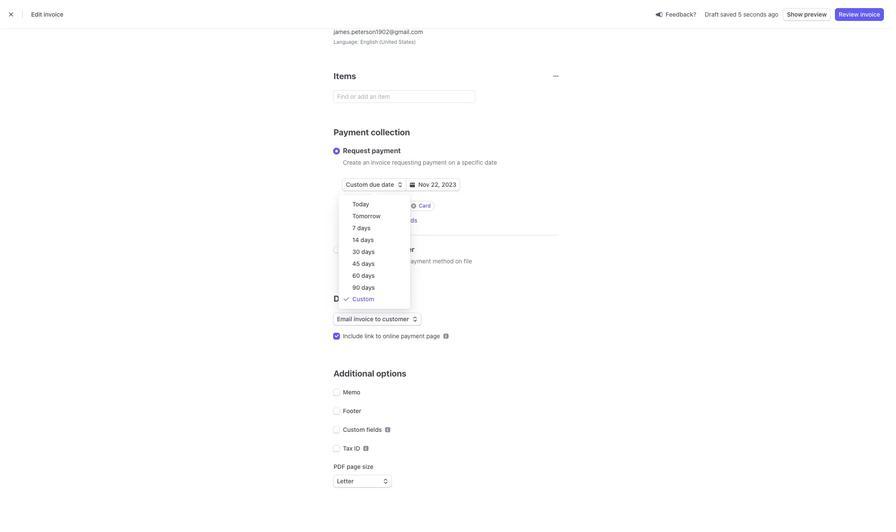Task type: describe. For each thing, give the bounding box(es) containing it.
autocharge customer automatically charge a payment method on file
[[343, 246, 472, 265]]

remove card image
[[411, 204, 416, 209]]

custom for custom fields
[[343, 427, 365, 434]]

customer inside popup button
[[383, 316, 409, 323]]

review invoice
[[839, 11, 881, 18]]

invoice for edit invoice
[[44, 11, 63, 18]]

date inside popup button
[[382, 181, 394, 188]]

7
[[353, 225, 356, 232]]

fields
[[367, 427, 382, 434]]

id
[[354, 445, 360, 453]]

custom due date button
[[343, 179, 406, 191]]

saved
[[721, 11, 737, 18]]

payment collection
[[334, 127, 410, 137]]

payment
[[334, 127, 369, 137]]

Find or add an item text field
[[334, 91, 475, 103]]

letter
[[337, 478, 354, 486]]

request
[[343, 147, 370, 155]]

review
[[839, 11, 859, 18]]

30 days button
[[341, 246, 409, 258]]

email invoice to customer button
[[334, 314, 421, 326]]

2023
[[442, 181, 457, 188]]

14 days button
[[341, 234, 409, 246]]

draft
[[705, 11, 719, 18]]

on for payment
[[449, 159, 456, 166]]

draft saved 5 seconds ago
[[705, 11, 779, 18]]

james.peterson1902@gmail.com language: english (united states)
[[334, 28, 423, 45]]

footer
[[343, 408, 362, 415]]

5
[[739, 11, 742, 18]]

email
[[337, 316, 352, 323]]

show
[[787, 11, 803, 18]]

online
[[383, 333, 399, 340]]

customer inside autocharge customer automatically charge a payment method on file
[[383, 246, 415, 254]]

7 days button
[[341, 223, 409, 234]]

show preview button
[[784, 9, 831, 20]]

edit invoice
[[31, 11, 63, 18]]

additional options
[[334, 369, 407, 379]]

1 vertical spatial page
[[347, 464, 361, 471]]

14
[[353, 237, 359, 244]]

size
[[362, 464, 374, 471]]

edit
[[31, 11, 42, 18]]

payment inside autocharge customer automatically charge a payment method on file
[[407, 258, 431, 265]]

custom button
[[341, 294, 409, 306]]

60 days
[[353, 272, 375, 280]]

90
[[353, 284, 360, 292]]

automatically
[[343, 258, 380, 265]]

1 horizontal spatial page
[[427, 333, 440, 340]]

charge
[[382, 258, 401, 265]]

autocharge
[[343, 246, 382, 254]]

svg image for custom due date
[[398, 182, 403, 188]]

45
[[353, 260, 360, 268]]

custom due date
[[346, 181, 394, 188]]

60
[[353, 272, 360, 280]]

ago
[[769, 11, 779, 18]]

credit
[[366, 203, 381, 209]]

memo
[[343, 389, 361, 396]]

review invoice button
[[836, 9, 884, 20]]

to for customer
[[375, 316, 381, 323]]

(united
[[379, 39, 397, 45]]

toolbar containing ach credit transfer
[[343, 201, 435, 211]]

specific
[[462, 159, 483, 166]]

30 days
[[353, 249, 375, 256]]

today button
[[341, 199, 409, 211]]

due
[[370, 181, 380, 188]]

requesting
[[392, 159, 422, 166]]

request payment create an invoice requesting payment on a specific date
[[343, 147, 497, 166]]

tax
[[343, 445, 353, 453]]

include link to online payment page
[[343, 333, 440, 340]]

90 days
[[353, 284, 375, 292]]

include
[[343, 333, 363, 340]]

email invoice to customer
[[337, 316, 409, 323]]

items
[[334, 71, 356, 81]]

transfer
[[382, 203, 402, 209]]

days for 60 days
[[362, 272, 375, 280]]

additional
[[334, 369, 375, 379]]

show preview
[[787, 11, 827, 18]]

nov 22, 2023
[[419, 181, 457, 188]]



Task type: vqa. For each thing, say whether or not it's contained in the screenshot.
EMAIL at the bottom left of the page
yes



Task type: locate. For each thing, give the bounding box(es) containing it.
to inside popup button
[[375, 316, 381, 323]]

svg image inside email invoice to customer popup button
[[413, 317, 418, 322]]

to for online
[[376, 333, 381, 340]]

0 vertical spatial custom
[[346, 181, 368, 188]]

an
[[363, 159, 370, 166]]

on inside request payment create an invoice requesting payment on a specific date
[[449, 159, 456, 166]]

payment
[[372, 147, 401, 155], [423, 159, 447, 166], [367, 217, 391, 224], [407, 258, 431, 265], [401, 333, 425, 340]]

card
[[419, 203, 431, 209]]

days for 90 days
[[362, 284, 375, 292]]

2 vertical spatial custom
[[343, 427, 365, 434]]

svg image for letter
[[383, 480, 388, 485]]

0 horizontal spatial page
[[347, 464, 361, 471]]

days inside 14 days button
[[361, 237, 374, 244]]

to right link
[[376, 333, 381, 340]]

1 vertical spatial to
[[376, 333, 381, 340]]

a right "charge"
[[403, 258, 406, 265]]

22,
[[431, 181, 440, 188]]

days for 7 days
[[357, 225, 371, 232]]

seconds
[[744, 11, 767, 18]]

svg image up transfer
[[398, 182, 403, 188]]

ach credit transfer
[[353, 203, 402, 209]]

1 vertical spatial date
[[382, 181, 394, 188]]

0 horizontal spatial a
[[403, 258, 406, 265]]

methods
[[393, 217, 418, 224]]

states)
[[399, 39, 416, 45]]

svg image up include link to online payment page
[[413, 317, 418, 322]]

custom left due
[[346, 181, 368, 188]]

svg image
[[398, 182, 403, 188], [410, 182, 415, 188], [413, 317, 418, 322], [383, 480, 388, 485]]

language:
[[334, 39, 359, 45]]

method
[[433, 258, 454, 265]]

tomorrow
[[353, 213, 381, 220]]

invoice inside popup button
[[354, 316, 374, 323]]

1 vertical spatial on
[[456, 258, 462, 265]]

pdf page size
[[334, 464, 374, 471]]

date
[[485, 159, 497, 166], [382, 181, 394, 188]]

days inside 45 days button
[[362, 260, 375, 268]]

delivery
[[334, 294, 367, 304]]

english
[[361, 39, 378, 45]]

invoice inside request payment create an invoice requesting payment on a specific date
[[371, 159, 391, 166]]

custom for custom due date
[[346, 181, 368, 188]]

date right due
[[382, 181, 394, 188]]

invoice right "an"
[[371, 159, 391, 166]]

days right "45"
[[362, 260, 375, 268]]

days inside 7 days button
[[357, 225, 371, 232]]

nov
[[419, 181, 430, 188]]

tax id
[[343, 445, 360, 453]]

page
[[427, 333, 440, 340], [347, 464, 361, 471]]

invoice right edit
[[44, 11, 63, 18]]

45 days button
[[341, 258, 409, 270]]

svg image left 'nov'
[[410, 182, 415, 188]]

customer up "charge"
[[383, 246, 415, 254]]

days right 7
[[357, 225, 371, 232]]

ach
[[353, 203, 365, 209]]

toolbar
[[343, 201, 435, 211]]

days for 14 days
[[361, 237, 374, 244]]

invoice for review invoice
[[861, 11, 881, 18]]

invoice up link
[[354, 316, 374, 323]]

0 vertical spatial date
[[485, 159, 497, 166]]

create
[[343, 159, 361, 166]]

on left "specific"
[[449, 159, 456, 166]]

0 vertical spatial to
[[375, 316, 381, 323]]

1 vertical spatial a
[[403, 258, 406, 265]]

page right online
[[427, 333, 440, 340]]

james.peterson1902@gmail.com
[[334, 28, 423, 35]]

a
[[457, 159, 460, 166], [403, 258, 406, 265]]

svg image inside custom due date popup button
[[398, 182, 403, 188]]

1 horizontal spatial date
[[485, 159, 497, 166]]

manage payment methods button
[[343, 217, 418, 225]]

pdf
[[334, 464, 345, 471]]

feedback?
[[666, 10, 697, 18]]

to down custom button
[[375, 316, 381, 323]]

nov 22, 2023 button
[[407, 179, 460, 191]]

on for customer
[[456, 258, 462, 265]]

1 horizontal spatial a
[[457, 159, 460, 166]]

days up automatically
[[362, 249, 375, 256]]

days right 60
[[362, 272, 375, 280]]

custom inside button
[[353, 296, 374, 303]]

7 days
[[353, 225, 371, 232]]

on left file
[[456, 258, 462, 265]]

1 vertical spatial customer
[[383, 316, 409, 323]]

a inside autocharge customer automatically charge a payment method on file
[[403, 258, 406, 265]]

manage payment methods
[[343, 217, 418, 224]]

30
[[353, 249, 360, 256]]

svg image for email invoice to customer
[[413, 317, 418, 322]]

14 days
[[353, 237, 374, 244]]

1 vertical spatial custom
[[353, 296, 374, 303]]

custom down 90 days
[[353, 296, 374, 303]]

45 days
[[353, 260, 375, 268]]

preview
[[805, 11, 827, 18]]

custom for custom
[[353, 296, 374, 303]]

days for 30 days
[[362, 249, 375, 256]]

custom down footer
[[343, 427, 365, 434]]

60 days button
[[341, 270, 409, 282]]

date right "specific"
[[485, 159, 497, 166]]

a inside request payment create an invoice requesting payment on a specific date
[[457, 159, 460, 166]]

days inside 90 days button
[[362, 284, 375, 292]]

90 days button
[[341, 282, 409, 294]]

custom inside popup button
[[346, 181, 368, 188]]

days for 45 days
[[362, 260, 375, 268]]

0 vertical spatial a
[[457, 159, 460, 166]]

file
[[464, 258, 472, 265]]

custom fields
[[343, 427, 382, 434]]

invoice inside button
[[861, 11, 881, 18]]

a left "specific"
[[457, 159, 460, 166]]

tab list
[[771, 58, 893, 81]]

days inside 60 days button
[[362, 272, 375, 280]]

letter button
[[334, 476, 392, 488]]

svg image inside nov 22, 2023 button
[[410, 182, 415, 188]]

invoice for email invoice to customer
[[354, 316, 374, 323]]

invoice right review
[[861, 11, 881, 18]]

feedback? button
[[652, 8, 700, 20]]

options
[[376, 369, 407, 379]]

on
[[449, 159, 456, 166], [456, 258, 462, 265]]

svg image inside letter popup button
[[383, 480, 388, 485]]

on inside autocharge customer automatically charge a payment method on file
[[456, 258, 462, 265]]

customer
[[383, 246, 415, 254], [383, 316, 409, 323]]

today
[[353, 201, 369, 208]]

days up autocharge
[[361, 237, 374, 244]]

to
[[375, 316, 381, 323], [376, 333, 381, 340]]

0 horizontal spatial date
[[382, 181, 394, 188]]

collection
[[371, 127, 410, 137]]

days
[[357, 225, 371, 232], [361, 237, 374, 244], [362, 249, 375, 256], [362, 260, 375, 268], [362, 272, 375, 280], [362, 284, 375, 292]]

svg image right letter
[[383, 480, 388, 485]]

customer up include link to online payment page
[[383, 316, 409, 323]]

link
[[365, 333, 374, 340]]

page left size
[[347, 464, 361, 471]]

svg image for nov 22, 2023
[[410, 182, 415, 188]]

0 vertical spatial page
[[427, 333, 440, 340]]

payment inside button
[[367, 217, 391, 224]]

manage
[[343, 217, 365, 224]]

date inside request payment create an invoice requesting payment on a specific date
[[485, 159, 497, 166]]

days inside the "30 days" button
[[362, 249, 375, 256]]

days right '90'
[[362, 284, 375, 292]]

0 vertical spatial on
[[449, 159, 456, 166]]

tomorrow button
[[341, 211, 409, 223]]

0 vertical spatial customer
[[383, 246, 415, 254]]



